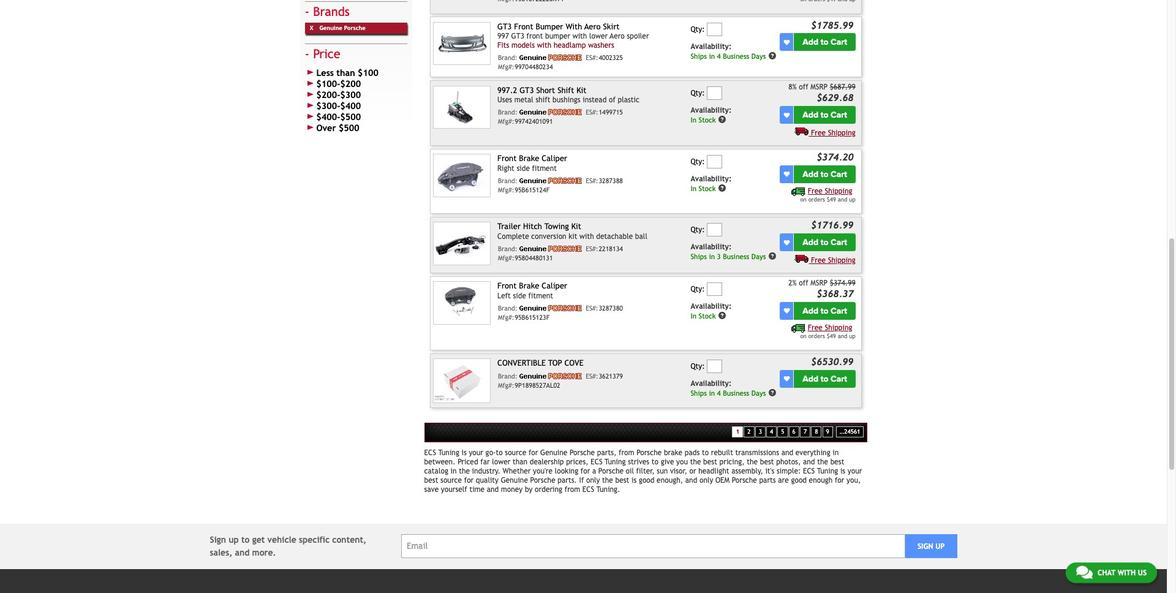 Task type: describe. For each thing, give the bounding box(es) containing it.
with
[[566, 22, 582, 31]]

5
[[781, 428, 784, 435]]

$100-
[[316, 78, 340, 89]]

porsche up prices,
[[570, 448, 595, 457]]

question sign image for $1716.99
[[768, 252, 777, 260]]

free up $374.20
[[811, 129, 826, 137]]

availability: for $6530.99
[[691, 379, 732, 388]]

qty: for $1785.99
[[691, 25, 705, 34]]

front brake caliper link for $374.20
[[497, 154, 567, 163]]

1 vertical spatial free shipping image
[[792, 324, 806, 333]]

8%
[[789, 83, 797, 92]]

pricing,
[[720, 457, 745, 466]]

$400-
[[316, 111, 340, 122]]

models
[[512, 41, 535, 50]]

a
[[592, 467, 596, 475]]

strives
[[628, 457, 649, 466]]

parts,
[[597, 448, 617, 457]]

3 inside availability: ships in 3 business days
[[717, 252, 721, 261]]

ecs up the enough
[[803, 467, 815, 475]]

3 inside 3 link
[[759, 428, 762, 435]]

cart for $6530.99
[[831, 374, 847, 384]]

es#4002325 - 99704480234 - gt3 front bumper with aero skirt  - 997 gt3 front bumper with lower aero spoiler - genuine porsche - porsche image
[[433, 22, 491, 65]]

5 add to wish list image from the top
[[784, 308, 790, 314]]

with inside trailer hitch towing kit complete conversion kit with detachable ball
[[580, 232, 594, 241]]

gt3 front bumper with aero skirt 997 gt3 front bumper with lower aero spoiler fits models with headlamp washers
[[497, 22, 649, 50]]

the up tuning.
[[602, 476, 613, 484]]

add for $374.20
[[803, 169, 819, 179]]

by
[[525, 485, 533, 493]]

and up $1716.99
[[838, 196, 847, 203]]

best up the save
[[424, 476, 438, 484]]

mfg#: for $374.20
[[498, 186, 514, 193]]

the down transmissions
[[747, 457, 758, 466]]

to down "$629.68"
[[821, 110, 829, 120]]

qty: for $6530.99
[[691, 362, 705, 370]]

less
[[316, 67, 334, 78]]

1 horizontal spatial your
[[848, 467, 862, 475]]

kit inside 997.2 gt3 short shift kit uses metal shift bushings instead of plastic
[[577, 85, 586, 95]]

0 vertical spatial free shipping image
[[795, 254, 809, 263]]

2 add from the top
[[803, 110, 819, 120]]

convertible top cove
[[497, 359, 584, 368]]

availability: for $374.20
[[691, 175, 732, 183]]

4 link
[[766, 426, 777, 438]]

$400-$500 link
[[305, 111, 407, 122]]

stock for 8% off msrp
[[699, 116, 716, 124]]

1 horizontal spatial source
[[505, 448, 526, 457]]

es#: for $1716.99
[[586, 245, 598, 252]]

es#3287388 - 95b615124f - front brake caliper - right side fitment - genuine porsche - porsche image
[[433, 154, 491, 197]]

stock for $374.20
[[699, 184, 716, 193]]

$100
[[358, 67, 379, 78]]

2 link
[[744, 426, 754, 438]]

genuine inside brands x genuine porsche
[[319, 24, 342, 31]]

money
[[501, 485, 523, 493]]

porsche inside brands x genuine porsche
[[344, 24, 366, 31]]

question sign image for $6530.99
[[768, 388, 777, 397]]

kit
[[569, 232, 577, 241]]

washers
[[588, 41, 614, 50]]

$1716.99
[[811, 220, 854, 231]]

fitment for 2% off msrp
[[528, 291, 553, 300]]

free up $1716.99
[[808, 187, 823, 195]]

$300-$400 link
[[305, 100, 407, 111]]

4002325
[[599, 54, 623, 61]]

…24561
[[840, 428, 860, 435]]

es#: for $1785.99
[[586, 54, 598, 61]]

detachable
[[596, 232, 633, 241]]

2% off msrp $374.99 $368.37
[[789, 279, 856, 299]]

7 link
[[800, 426, 811, 438]]

free up 2% off msrp $374.99 $368.37
[[811, 256, 826, 265]]

for left "a"
[[581, 467, 590, 475]]

add to cart button for $6530.99
[[794, 370, 856, 388]]

everything
[[796, 448, 830, 457]]

over $500 link
[[305, 122, 407, 133]]

es#: for 8% off msrp
[[586, 108, 598, 116]]

the up or
[[690, 457, 701, 466]]

best up headlight
[[703, 457, 717, 466]]

front brake caliper left side fitment
[[497, 281, 567, 300]]

porsche down the "you're"
[[530, 476, 555, 484]]

shipping down $368.37
[[825, 323, 852, 332]]

1 vertical spatial aero
[[610, 32, 625, 40]]

$300
[[340, 89, 361, 100]]

mfg#: for $1785.99
[[498, 63, 514, 71]]

997.2 gt3 short shift kit uses metal shift bushings instead of plastic
[[497, 85, 640, 104]]

brand: for $374.20
[[498, 177, 518, 184]]

kit inside trailer hitch towing kit complete conversion kit with detachable ball
[[571, 222, 581, 231]]

ships for $6530.99
[[691, 389, 707, 397]]

complete
[[497, 232, 529, 241]]

in for $1716.99
[[709, 252, 715, 261]]

short
[[536, 85, 555, 95]]

0 vertical spatial $500
[[340, 111, 361, 122]]

5 add to cart from the top
[[803, 306, 847, 316]]

1499715
[[599, 108, 623, 116]]

ships for $1716.99
[[691, 252, 707, 261]]

availability: in stock for 2% off msrp
[[691, 302, 732, 320]]

cart for $1785.99
[[831, 37, 847, 47]]

free shipping on orders $49 and up for bottom free shipping icon
[[800, 187, 856, 203]]

es#3287380 - 95b615123f - front brake caliper - left side fitment - genuine porsche - porsche image
[[433, 281, 491, 325]]

and down quality
[[487, 485, 499, 493]]

in for $6530.99
[[709, 389, 715, 397]]

with down with
[[573, 32, 587, 40]]

to inside sign up to get vehicle specific content, sales, and more.
[[241, 535, 250, 544]]

cart for $374.20
[[831, 169, 847, 179]]

brand: for 8% off msrp
[[498, 108, 518, 116]]

and up the photos,
[[781, 448, 793, 457]]

2 vertical spatial question sign image
[[718, 311, 727, 320]]

add to wish list image for $1785.99
[[784, 39, 790, 45]]

mfg#: for $1716.99
[[498, 254, 514, 262]]

ordering
[[535, 485, 562, 493]]

2 orders from the top
[[808, 333, 825, 339]]

free shipping for the topmost free shipping icon
[[811, 129, 856, 137]]

priced
[[458, 457, 478, 466]]

the down priced
[[459, 467, 470, 475]]

business for $1716.99
[[723, 252, 749, 261]]

$629.68
[[817, 92, 854, 103]]

and down everything
[[803, 457, 815, 466]]

porsche up strives
[[637, 448, 662, 457]]

spoiler
[[627, 32, 649, 40]]

es#2218134 - 95804480131 - trailer hitch towing kit - complete conversion kit with detachable ball - genuine porsche - porsche image
[[433, 222, 491, 265]]

skirt
[[603, 22, 620, 31]]

pads
[[685, 448, 700, 457]]

than inside ecs tuning is your go-to source for genuine porsche parts, from porsche brake pads to rebuilt transmissions and everything in between. priced far lower than dealership prices, ecs tuning strives to give you the best pricing, the best photos, and the best catalog in the industry. whether you're looking for a porsche oil filter, sun visor, or headlight assembly, it's simple: ecs tuning is your best source for quality genuine porsche parts. if only the best is good enough, and only oem porsche parts are good enough for you, save yourself time and money by ordering from ecs tuning.
[[513, 457, 528, 466]]

add to wish list image for $6530.99
[[784, 376, 790, 382]]

$374.20
[[817, 152, 854, 163]]

question sign image for $374.20
[[718, 184, 727, 192]]

add for $1716.99
[[803, 237, 819, 248]]

if
[[579, 476, 584, 484]]

you,
[[847, 476, 861, 484]]

brake
[[664, 448, 683, 457]]

$200
[[340, 78, 361, 89]]

mfg#: for 2% off msrp
[[498, 314, 514, 321]]

availability: in stock for $374.20
[[691, 175, 732, 193]]

tuning.
[[597, 485, 620, 493]]

brands x genuine porsche
[[310, 4, 366, 31]]

ships for $1785.99
[[691, 52, 707, 61]]

the down everything
[[817, 457, 828, 466]]

dealership
[[530, 457, 564, 466]]

1 good from the left
[[639, 476, 655, 484]]

add to cart button for $1716.99
[[794, 233, 856, 251]]

$6530.99
[[811, 356, 854, 367]]

best down oil
[[615, 476, 629, 484]]

catalog
[[424, 467, 448, 475]]

95b615123f
[[515, 314, 550, 321]]

left
[[497, 291, 511, 300]]

front brake caliper right side fitment
[[497, 154, 567, 173]]

2 vertical spatial 4
[[770, 428, 773, 435]]

ecs down if at the bottom left of the page
[[582, 485, 594, 493]]

best up it's
[[760, 457, 774, 466]]

question sign image for 8% off msrp
[[718, 115, 727, 124]]

2%
[[789, 279, 797, 288]]

0 vertical spatial your
[[469, 448, 483, 457]]

ecs up "a"
[[591, 457, 603, 466]]

qty: for $374.20
[[691, 157, 705, 166]]

price
[[313, 46, 340, 61]]

for up time at left bottom
[[464, 476, 474, 484]]

plastic
[[618, 95, 640, 104]]

comments image
[[1076, 565, 1093, 580]]

in for $374.20
[[691, 184, 697, 193]]

1 vertical spatial free shipping image
[[792, 187, 806, 196]]

brake for $374.20
[[519, 154, 539, 163]]

availability: ships in 4 business days for $6530.99
[[691, 379, 766, 397]]

sign for sign up
[[918, 542, 933, 550]]

industry.
[[472, 467, 500, 475]]

sun
[[657, 467, 668, 475]]

$300-
[[316, 100, 340, 111]]

997.2
[[497, 85, 517, 95]]

trailer hitch towing kit link
[[497, 222, 581, 231]]

add to cart button for $1785.99
[[794, 33, 856, 51]]

for up dealership
[[529, 448, 538, 457]]

lower inside ecs tuning is your go-to source for genuine porsche parts, from porsche brake pads to rebuilt transmissions and everything in between. priced far lower than dealership prices, ecs tuning strives to give you the best pricing, the best photos, and the best catalog in the industry. whether you're looking for a porsche oil filter, sun visor, or headlight assembly, it's simple: ecs tuning is your best source for quality genuine porsche parts. if only the best is good enough, and only oem porsche parts are good enough for you, save yourself time and money by ordering from ecs tuning.
[[492, 457, 511, 466]]

6 genuine porsche - corporate logo image from the top
[[520, 373, 583, 379]]

availability: for $1716.99
[[691, 243, 732, 251]]

far
[[480, 457, 490, 466]]

up inside button
[[936, 542, 945, 550]]

3621379
[[599, 372, 623, 380]]

2
[[748, 428, 751, 435]]

or
[[689, 467, 696, 475]]

1 vertical spatial genuine
[[540, 448, 568, 457]]

0 vertical spatial free shipping image
[[795, 127, 809, 135]]

parts
[[759, 476, 776, 484]]

2 cart from the top
[[831, 110, 847, 120]]

ecs tuning is your go-to source for genuine porsche parts, from porsche brake pads to rebuilt transmissions and everything in between. priced far lower than dealership prices, ecs tuning strives to give you the best pricing, the best photos, and the best catalog in the industry. whether you're looking for a porsche oil filter, sun visor, or headlight assembly, it's simple: ecs tuning is your best source for quality genuine porsche parts. if only the best is good enough, and only oem porsche parts are good enough for you, save yourself time and money by ordering from ecs tuning.
[[424, 448, 862, 493]]

5 cart from the top
[[831, 306, 847, 316]]

$100-$200 link
[[305, 78, 407, 89]]

simple:
[[777, 467, 801, 475]]

availability: for 2% off msrp
[[691, 302, 732, 311]]

filter,
[[636, 467, 655, 475]]

4 for $6530.99
[[717, 389, 721, 397]]

business for $6530.99
[[723, 389, 749, 397]]

genuine porsche - corporate logo image for $1716.99
[[520, 246, 583, 252]]

add to cart button for $374.20
[[794, 165, 856, 183]]

to down $374.20
[[821, 169, 829, 179]]

to down $368.37
[[821, 306, 829, 316]]

ecs up between.
[[424, 448, 436, 457]]

days for $1785.99
[[752, 52, 766, 61]]

days for $6530.99
[[752, 389, 766, 397]]

add to wish list image for $374.20
[[784, 171, 790, 177]]

in for $1785.99
[[709, 52, 715, 61]]

brand: for $1785.99
[[498, 54, 518, 61]]

fitment for $374.20
[[532, 164, 557, 173]]

for left you,
[[835, 476, 844, 484]]

you're
[[533, 467, 553, 475]]

convertible top cove link
[[497, 359, 584, 368]]

trailer
[[497, 222, 521, 231]]

0 horizontal spatial aero
[[584, 22, 601, 31]]

rebuilt
[[711, 448, 733, 457]]

add to cart for $6530.99
[[803, 374, 847, 384]]

to up 'industry.'
[[496, 448, 503, 457]]

instead
[[583, 95, 607, 104]]

brands
[[313, 4, 350, 18]]

1 vertical spatial gt3
[[511, 32, 524, 40]]

availability: ships in 3 business days
[[691, 243, 766, 261]]



Task type: locate. For each thing, give the bounding box(es) containing it.
to down $1716.99
[[821, 237, 829, 248]]

1 vertical spatial than
[[513, 457, 528, 466]]

days for $1716.99
[[752, 252, 766, 261]]

1 days from the top
[[752, 52, 766, 61]]

parts.
[[558, 476, 577, 484]]

1 horizontal spatial tuning
[[605, 457, 626, 466]]

looking
[[555, 467, 578, 475]]

3 business from the top
[[723, 389, 749, 397]]

2 add to cart from the top
[[803, 110, 847, 120]]

oil
[[626, 467, 634, 475]]

gt3 up models
[[511, 32, 524, 40]]

3 genuine porsche - corporate logo image from the top
[[520, 178, 583, 184]]

x
[[310, 24, 313, 31]]

cart down $368.37
[[831, 306, 847, 316]]

genuine porsche - corporate logo image
[[520, 55, 583, 61], [520, 109, 583, 115], [520, 178, 583, 184], [520, 246, 583, 252], [520, 305, 583, 311], [520, 373, 583, 379]]

front inside front brake caliper left side fitment
[[497, 281, 517, 291]]

$49 up $1716.99
[[827, 196, 836, 203]]

brand: for $1716.99
[[498, 245, 518, 252]]

prices,
[[566, 457, 589, 466]]

with left us
[[1118, 569, 1136, 577]]

es#: inside es#: 4002325 mfg#: 99704480234
[[586, 54, 598, 61]]

2 es#: from the top
[[586, 108, 598, 116]]

4 add to cart button from the top
[[794, 233, 856, 251]]

free shipping image up the 2% at right
[[795, 254, 809, 263]]

in
[[691, 116, 697, 124], [691, 184, 697, 193], [691, 311, 697, 320]]

$200-
[[316, 89, 340, 100]]

1 availability: in stock from the top
[[691, 106, 732, 124]]

2218134
[[599, 245, 623, 252]]

your up you,
[[848, 467, 862, 475]]

0 vertical spatial than
[[337, 67, 355, 78]]

1 mfg#: from the top
[[498, 63, 514, 71]]

brake for 2% off msrp
[[519, 281, 539, 291]]

than inside less than $100 $100-$200 $200-$300 $300-$400 $400-$500 over $500
[[337, 67, 355, 78]]

msrp inside 2% off msrp $374.99 $368.37
[[811, 279, 828, 288]]

brake down 95804480131 at the top of page
[[519, 281, 539, 291]]

es#: 3287388 mfg#: 95b615124f
[[498, 177, 623, 193]]

1 vertical spatial fitment
[[528, 291, 553, 300]]

2 vertical spatial in
[[691, 311, 697, 320]]

orders
[[808, 196, 825, 203], [808, 333, 825, 339]]

and inside sign up to get vehicle specific content, sales, and more.
[[235, 547, 250, 557]]

4
[[717, 52, 721, 61], [717, 389, 721, 397], [770, 428, 773, 435]]

good down filter,
[[639, 476, 655, 484]]

gt3 inside 997.2 gt3 short shift kit uses metal shift bushings instead of plastic
[[520, 85, 534, 95]]

side for 2% off msrp
[[513, 291, 526, 300]]

and up $6530.99
[[838, 333, 847, 339]]

genuine porsche - corporate logo image up 95b615124f
[[520, 178, 583, 184]]

0 vertical spatial aero
[[584, 22, 601, 31]]

front for 2% off msrp
[[497, 281, 517, 291]]

1 vertical spatial tuning
[[605, 457, 626, 466]]

mfg#:
[[498, 63, 514, 71], [498, 118, 514, 125], [498, 186, 514, 193], [498, 254, 514, 262], [498, 314, 514, 321], [498, 382, 514, 389]]

fitment inside front brake caliper left side fitment
[[528, 291, 553, 300]]

add to cart down $368.37
[[803, 306, 847, 316]]

es#: 1499715 mfg#: 99742401091
[[498, 108, 623, 125]]

99704480234
[[515, 63, 553, 71]]

brand:
[[498, 54, 518, 61], [498, 108, 518, 116], [498, 177, 518, 184], [498, 245, 518, 252], [498, 304, 518, 312], [498, 372, 518, 380]]

sign inside "sign up" button
[[918, 542, 933, 550]]

kit up kit
[[571, 222, 581, 231]]

1 horizontal spatial lower
[[589, 32, 608, 40]]

aero down skirt
[[610, 32, 625, 40]]

0 horizontal spatial good
[[639, 476, 655, 484]]

shipping down $374.20
[[825, 187, 852, 195]]

1 vertical spatial $49
[[827, 333, 836, 339]]

lower up washers on the right top of the page
[[589, 32, 608, 40]]

3 stock from the top
[[699, 311, 716, 320]]

$49
[[827, 196, 836, 203], [827, 333, 836, 339]]

5 add to cart button from the top
[[794, 302, 856, 320]]

right
[[497, 164, 514, 173]]

sign up to get vehicle specific content, sales, and more.
[[210, 535, 366, 557]]

0 vertical spatial is
[[462, 448, 467, 457]]

4 add to cart from the top
[[803, 237, 847, 248]]

0 vertical spatial days
[[752, 52, 766, 61]]

2 availability: in stock from the top
[[691, 175, 732, 193]]

best
[[703, 457, 717, 466], [760, 457, 774, 466], [830, 457, 844, 466], [424, 476, 438, 484], [615, 476, 629, 484]]

free shipping image down the 2% at right
[[792, 324, 806, 333]]

3 add to cart button from the top
[[794, 165, 856, 183]]

days inside availability: ships in 3 business days
[[752, 252, 766, 261]]

1 vertical spatial caliper
[[542, 281, 567, 291]]

2 days from the top
[[752, 252, 766, 261]]

fits
[[497, 41, 509, 50]]

fitment up "95b615123f"
[[528, 291, 553, 300]]

1 vertical spatial question sign image
[[768, 252, 777, 260]]

source up yourself
[[441, 476, 462, 484]]

6 qty: from the top
[[691, 362, 705, 370]]

1 horizontal spatial is
[[632, 476, 637, 484]]

vehicle
[[267, 535, 296, 544]]

2 off from the top
[[799, 279, 808, 288]]

msrp for $629.68
[[811, 83, 828, 92]]

add to wish list image for $1716.99
[[784, 239, 790, 245]]

msrp for $368.37
[[811, 279, 828, 288]]

caliper
[[542, 154, 567, 163], [542, 281, 567, 291]]

es#: 3287380 mfg#: 95b615123f
[[498, 304, 623, 321]]

add
[[803, 37, 819, 47], [803, 110, 819, 120], [803, 169, 819, 179], [803, 237, 819, 248], [803, 306, 819, 316], [803, 374, 819, 384]]

es#1499715 - 99742401091 - 997.2 gt3 short shift kit - uses metal shift bushings instead of plastic - genuine porsche - porsche image
[[433, 85, 491, 129]]

add down $1716.99
[[803, 237, 819, 248]]

$687.99
[[830, 83, 856, 92]]

3 cart from the top
[[831, 169, 847, 179]]

4 mfg#: from the top
[[498, 254, 514, 262]]

with down front
[[537, 41, 552, 50]]

brand: down right
[[498, 177, 518, 184]]

2 vertical spatial question sign image
[[768, 388, 777, 397]]

997
[[497, 32, 509, 40]]

convertible
[[497, 359, 546, 368]]

0 vertical spatial free shipping on orders $49 and up
[[800, 187, 856, 203]]

None text field
[[707, 23, 722, 36], [707, 223, 722, 236], [707, 282, 722, 296], [707, 23, 722, 36], [707, 223, 722, 236], [707, 282, 722, 296]]

2 vertical spatial gt3
[[520, 85, 534, 95]]

than up $200
[[337, 67, 355, 78]]

4 brand: from the top
[[498, 245, 518, 252]]

than up whether
[[513, 457, 528, 466]]

Email email field
[[401, 534, 905, 558]]

front brake caliper link for 2% off msrp
[[497, 281, 567, 291]]

mfg#: for 8% off msrp
[[498, 118, 514, 125]]

gt3 up 997
[[497, 22, 512, 31]]

brake up 95b615124f
[[519, 154, 539, 163]]

2 brand: from the top
[[498, 108, 518, 116]]

1 vertical spatial question sign image
[[718, 184, 727, 192]]

add for $1785.99
[[803, 37, 819, 47]]

cart down $1716.99
[[831, 237, 847, 248]]

chat with us link
[[1066, 562, 1157, 583]]

front brake caliper link up right
[[497, 154, 567, 163]]

genuine porsche - corporate logo image for $374.20
[[520, 178, 583, 184]]

add to cart down "$629.68"
[[803, 110, 847, 120]]

genuine porsche - corporate logo image down shift
[[520, 109, 583, 115]]

8 link
[[811, 426, 822, 438]]

sign for sign up to get vehicle specific content, sales, and more.
[[210, 535, 226, 544]]

2 caliper from the top
[[542, 281, 567, 291]]

2 vertical spatial days
[[752, 389, 766, 397]]

1 vertical spatial msrp
[[811, 279, 828, 288]]

brand: down fits
[[498, 54, 518, 61]]

orders up $6530.99
[[808, 333, 825, 339]]

3 days from the top
[[752, 389, 766, 397]]

5 add from the top
[[803, 306, 819, 316]]

$400
[[340, 100, 361, 111]]

more.
[[252, 547, 276, 557]]

cart for $1716.99
[[831, 237, 847, 248]]

1 vertical spatial in
[[691, 184, 697, 193]]

mfg#: down right
[[498, 186, 514, 193]]

3 qty: from the top
[[691, 157, 705, 166]]

1 horizontal spatial genuine
[[501, 476, 528, 484]]

1 vertical spatial your
[[848, 467, 862, 475]]

cart down $374.20
[[831, 169, 847, 179]]

1 vertical spatial ships
[[691, 252, 707, 261]]

0 vertical spatial availability: in stock
[[691, 106, 732, 124]]

es#: down instead
[[586, 108, 598, 116]]

3 in from the top
[[691, 311, 697, 320]]

0 horizontal spatial sign
[[210, 535, 226, 544]]

2 vertical spatial genuine
[[501, 476, 528, 484]]

msrp up "$629.68"
[[811, 83, 828, 92]]

0 vertical spatial business
[[723, 52, 749, 61]]

side right left
[[513, 291, 526, 300]]

add to cart button down "$629.68"
[[794, 106, 856, 124]]

question sign image for $1785.99
[[768, 52, 777, 60]]

es#: for 2% off msrp
[[586, 304, 598, 312]]

caliper up es#: 3287380 mfg#: 95b615123f
[[542, 281, 567, 291]]

over
[[316, 122, 336, 133]]

1 vertical spatial off
[[799, 279, 808, 288]]

1 vertical spatial 3
[[759, 428, 762, 435]]

2 stock from the top
[[699, 184, 716, 193]]

2 vertical spatial tuning
[[817, 467, 838, 475]]

question sign image
[[718, 115, 727, 124], [718, 184, 727, 192], [768, 388, 777, 397]]

mfg#: inside es#: 4002325 mfg#: 99704480234
[[498, 63, 514, 71]]

qty: for 2% off msrp
[[691, 285, 705, 293]]

mfg#: inside es#: 3287388 mfg#: 95b615124f
[[498, 186, 514, 193]]

1 vertical spatial days
[[752, 252, 766, 261]]

sign up button
[[905, 534, 957, 558]]

3 brand: from the top
[[498, 177, 518, 184]]

to up sun
[[652, 457, 659, 466]]

2 genuine porsche - corporate logo image from the top
[[520, 109, 583, 115]]

1 vertical spatial lower
[[492, 457, 511, 466]]

3 es#: from the top
[[586, 177, 598, 184]]

msrp up $368.37
[[811, 279, 828, 288]]

0 vertical spatial stock
[[699, 116, 716, 124]]

2 on from the top
[[800, 333, 807, 339]]

shift
[[558, 85, 574, 95]]

brake inside front brake caliper right side fitment
[[519, 154, 539, 163]]

0 vertical spatial 4
[[717, 52, 721, 61]]

0 vertical spatial from
[[619, 448, 634, 457]]

add for $6530.99
[[803, 374, 819, 384]]

off for $629.68
[[799, 83, 808, 92]]

free shipping for top free shipping image
[[811, 256, 856, 265]]

brand: for 2% off msrp
[[498, 304, 518, 312]]

5 mfg#: from the top
[[498, 314, 514, 321]]

caliper for 2% off msrp
[[542, 281, 567, 291]]

bumper
[[545, 32, 570, 40]]

$49 up $6530.99
[[827, 333, 836, 339]]

2 vertical spatial ships
[[691, 389, 707, 397]]

es#: inside es#: 3287380 mfg#: 95b615123f
[[586, 304, 598, 312]]

0 vertical spatial source
[[505, 448, 526, 457]]

1 add to wish list image from the top
[[784, 39, 790, 45]]

1 orders from the top
[[808, 196, 825, 203]]

mfg#: inside es#: 3621379 mfg#: 9p1898527al02
[[498, 382, 514, 389]]

0 vertical spatial question sign image
[[768, 52, 777, 60]]

save
[[424, 485, 439, 493]]

3 availability: from the top
[[691, 175, 732, 183]]

mfg#: inside the es#: 2218134 mfg#: 95804480131
[[498, 254, 514, 262]]

visor,
[[670, 467, 687, 475]]

off right the 2% at right
[[799, 279, 808, 288]]

6 mfg#: from the top
[[498, 382, 514, 389]]

caliper inside front brake caliper left side fitment
[[542, 281, 567, 291]]

1 vertical spatial from
[[565, 485, 580, 493]]

1 vertical spatial free shipping
[[811, 256, 856, 265]]

es#: left 2218134 on the top of page
[[586, 245, 598, 252]]

less than $100 $100-$200 $200-$300 $300-$400 $400-$500 over $500
[[316, 67, 379, 133]]

front up left
[[497, 281, 517, 291]]

sign inside sign up to get vehicle specific content, sales, and more.
[[210, 535, 226, 544]]

mfg#: inside es#: 1499715 mfg#: 99742401091
[[498, 118, 514, 125]]

0 horizontal spatial lower
[[492, 457, 511, 466]]

1 free shipping from the top
[[811, 129, 856, 137]]

caliper inside front brake caliper right side fitment
[[542, 154, 567, 163]]

0 vertical spatial $49
[[827, 196, 836, 203]]

es#: 3621379 mfg#: 9p1898527al02
[[498, 372, 623, 389]]

give
[[661, 457, 674, 466]]

free shipping image
[[795, 127, 809, 135], [792, 187, 806, 196]]

1 add to cart button from the top
[[794, 33, 856, 51]]

add to cart for $1785.99
[[803, 37, 847, 47]]

4 add from the top
[[803, 237, 819, 248]]

availability: ships in 4 business days for $1785.99
[[691, 42, 766, 61]]

whether
[[503, 467, 531, 475]]

0 horizontal spatial from
[[565, 485, 580, 493]]

5 qty: from the top
[[691, 285, 705, 293]]

availability:
[[691, 42, 732, 51], [691, 106, 732, 115], [691, 175, 732, 183], [691, 243, 732, 251], [691, 302, 732, 311], [691, 379, 732, 388]]

es#: left 3287380
[[586, 304, 598, 312]]

in for 2% off msrp
[[691, 311, 697, 320]]

5 availability: from the top
[[691, 302, 732, 311]]

availability: for $1785.99
[[691, 42, 732, 51]]

6 cart from the top
[[831, 374, 847, 384]]

add to cart button down $1785.99
[[794, 33, 856, 51]]

1 vertical spatial 4
[[717, 389, 721, 397]]

2 horizontal spatial genuine
[[540, 448, 568, 457]]

0 vertical spatial brake
[[519, 154, 539, 163]]

0 vertical spatial orders
[[808, 196, 825, 203]]

free shipping up $374.99
[[811, 256, 856, 265]]

3 availability: in stock from the top
[[691, 302, 732, 320]]

es#: 4002325 mfg#: 99704480234
[[498, 54, 623, 71]]

2 free shipping from the top
[[811, 256, 856, 265]]

1 horizontal spatial sign
[[918, 542, 933, 550]]

95b615124f
[[515, 186, 550, 193]]

1 vertical spatial brake
[[519, 281, 539, 291]]

up
[[849, 196, 856, 203], [849, 333, 856, 339], [229, 535, 239, 544], [936, 542, 945, 550]]

7
[[804, 428, 807, 435]]

free up $6530.99
[[808, 323, 823, 332]]

6 es#: from the top
[[586, 372, 598, 380]]

add down $1785.99
[[803, 37, 819, 47]]

add to cart button down $374.20
[[794, 165, 856, 183]]

to down $6530.99
[[821, 374, 829, 384]]

0 vertical spatial off
[[799, 83, 808, 92]]

front for $374.20
[[497, 154, 517, 163]]

0 vertical spatial msrp
[[811, 83, 828, 92]]

chat
[[1098, 569, 1116, 577]]

shipping up $374.20
[[828, 129, 856, 137]]

2 msrp from the top
[[811, 279, 828, 288]]

porsche down assembly,
[[732, 476, 757, 484]]

2 add to wish list image from the top
[[784, 112, 790, 118]]

front inside gt3 front bumper with aero skirt 997 gt3 front bumper with lower aero spoiler fits models with headlamp washers
[[514, 22, 533, 31]]

orders up $1716.99
[[808, 196, 825, 203]]

0 vertical spatial lower
[[589, 32, 608, 40]]

ships
[[691, 52, 707, 61], [691, 252, 707, 261], [691, 389, 707, 397]]

sales,
[[210, 547, 232, 557]]

in for 8% off msrp
[[691, 116, 697, 124]]

enough
[[809, 476, 833, 484]]

2 vertical spatial availability: in stock
[[691, 302, 732, 320]]

es#: for $374.20
[[586, 177, 598, 184]]

genuine porsche - corporate logo image down top
[[520, 373, 583, 379]]

3
[[717, 252, 721, 261], [759, 428, 762, 435]]

3 add to wish list image from the top
[[784, 171, 790, 177]]

availability: inside availability: ships in 3 business days
[[691, 243, 732, 251]]

5 brand: from the top
[[498, 304, 518, 312]]

1 brake from the top
[[519, 154, 539, 163]]

front up front
[[514, 22, 533, 31]]

and down or
[[685, 476, 697, 484]]

qty: for $1716.99
[[691, 225, 705, 234]]

2 vertical spatial front
[[497, 281, 517, 291]]

$49 for the bottommost free shipping image
[[827, 333, 836, 339]]

0 vertical spatial in
[[691, 116, 697, 124]]

1 vertical spatial is
[[840, 467, 846, 475]]

6
[[792, 428, 796, 435]]

1 add from the top
[[803, 37, 819, 47]]

only
[[586, 476, 600, 484], [700, 476, 713, 484]]

es#: inside es#: 1499715 mfg#: 99742401091
[[586, 108, 598, 116]]

2 horizontal spatial tuning
[[817, 467, 838, 475]]

msrp inside 8% off msrp $687.99 $629.68
[[811, 83, 828, 92]]

side inside front brake caliper right side fitment
[[517, 164, 530, 173]]

es#: left 3621379
[[586, 372, 598, 380]]

3 link
[[755, 426, 766, 438]]

add to cart button down $6530.99
[[794, 370, 856, 388]]

2 add to cart button from the top
[[794, 106, 856, 124]]

side right right
[[517, 164, 530, 173]]

4 es#: from the top
[[586, 245, 598, 252]]

aero right with
[[584, 22, 601, 31]]

0 vertical spatial 3
[[717, 252, 721, 261]]

1 vertical spatial front
[[497, 154, 517, 163]]

lower inside gt3 front bumper with aero skirt 997 gt3 front bumper with lower aero spoiler fits models with headlamp washers
[[589, 32, 608, 40]]

2 free shipping on orders $49 and up from the top
[[800, 323, 856, 339]]

2 vertical spatial stock
[[699, 311, 716, 320]]

brake inside front brake caliper left side fitment
[[519, 281, 539, 291]]

1 horizontal spatial good
[[791, 476, 807, 484]]

up inside sign up to get vehicle specific content, sales, and more.
[[229, 535, 239, 544]]

1 add to cart from the top
[[803, 37, 847, 47]]

trailer hitch towing kit complete conversion kit with detachable ball
[[497, 222, 647, 241]]

porsche right "a"
[[598, 467, 624, 475]]

gt3
[[497, 22, 512, 31], [511, 32, 524, 40], [520, 85, 534, 95]]

good down simple:
[[791, 476, 807, 484]]

6 add to wish list image from the top
[[784, 376, 790, 382]]

2 vertical spatial is
[[632, 476, 637, 484]]

are
[[778, 476, 789, 484]]

0 horizontal spatial tuning
[[438, 448, 459, 457]]

genuine down whether
[[501, 476, 528, 484]]

6 add from the top
[[803, 374, 819, 384]]

1 vertical spatial $500
[[339, 122, 359, 133]]

1 caliper from the top
[[542, 154, 567, 163]]

genuine porsche - corporate logo image for 8% off msrp
[[520, 109, 583, 115]]

1 vertical spatial kit
[[571, 222, 581, 231]]

time
[[469, 485, 485, 493]]

availability: in stock for 8% off msrp
[[691, 106, 732, 124]]

3287388
[[599, 177, 623, 184]]

es#: 2218134 mfg#: 95804480131
[[498, 245, 623, 262]]

4 for $1785.99
[[717, 52, 721, 61]]

off inside 8% off msrp $687.99 $629.68
[[799, 83, 808, 92]]

$200-$300 link
[[305, 89, 407, 100]]

stock for 2% off msrp
[[699, 311, 716, 320]]

4 qty: from the top
[[691, 225, 705, 234]]

2 horizontal spatial is
[[840, 467, 846, 475]]

2 in from the top
[[691, 184, 697, 193]]

availability: for 8% off msrp
[[691, 106, 732, 115]]

2 front brake caliper link from the top
[[497, 281, 567, 291]]

1 horizontal spatial from
[[619, 448, 634, 457]]

4 availability: from the top
[[691, 243, 732, 251]]

0 vertical spatial gt3
[[497, 22, 512, 31]]

ships inside availability: ships in 3 business days
[[691, 252, 707, 261]]

front inside front brake caliper right side fitment
[[497, 154, 517, 163]]

genuine down brands
[[319, 24, 342, 31]]

brand: down convertible
[[498, 372, 518, 380]]

get
[[252, 535, 265, 544]]

free shipping on orders $49 and up up $1716.99
[[800, 187, 856, 203]]

shipping up $374.99
[[828, 256, 856, 265]]

1 vertical spatial business
[[723, 252, 749, 261]]

genuine porsche - corporate logo image for 2% off msrp
[[520, 305, 583, 311]]

tuning up the enough
[[817, 467, 838, 475]]

ecs
[[424, 448, 436, 457], [591, 457, 603, 466], [803, 467, 815, 475], [582, 485, 594, 493]]

0 vertical spatial front brake caliper link
[[497, 154, 567, 163]]

0 vertical spatial on
[[800, 196, 807, 203]]

1 cart from the top
[[831, 37, 847, 47]]

you
[[676, 457, 688, 466]]

$368.37
[[817, 288, 854, 299]]

cart
[[831, 37, 847, 47], [831, 110, 847, 120], [831, 169, 847, 179], [831, 237, 847, 248], [831, 306, 847, 316], [831, 374, 847, 384]]

is
[[462, 448, 467, 457], [840, 467, 846, 475], [632, 476, 637, 484]]

4 add to wish list image from the top
[[784, 239, 790, 245]]

0 horizontal spatial than
[[337, 67, 355, 78]]

business
[[723, 52, 749, 61], [723, 252, 749, 261], [723, 389, 749, 397]]

1 free shipping on orders $49 and up from the top
[[800, 187, 856, 203]]

1 availability: ships in 4 business days from the top
[[691, 42, 766, 61]]

1 front brake caliper link from the top
[[497, 154, 567, 163]]

6 add to cart button from the top
[[794, 370, 856, 388]]

only down "a"
[[586, 476, 600, 484]]

3 ships from the top
[[691, 389, 707, 397]]

fitment inside front brake caliper right side fitment
[[532, 164, 557, 173]]

2 $49 from the top
[[827, 333, 836, 339]]

es#: inside es#: 3287388 mfg#: 95b615124f
[[586, 177, 598, 184]]

add to wish list image
[[784, 39, 790, 45], [784, 112, 790, 118], [784, 171, 790, 177], [784, 239, 790, 245], [784, 308, 790, 314], [784, 376, 790, 382]]

1 msrp from the top
[[811, 83, 828, 92]]

1 vertical spatial stock
[[699, 184, 716, 193]]

1 vertical spatial free shipping on orders $49 and up
[[800, 323, 856, 339]]

1 off from the top
[[799, 83, 808, 92]]

cove
[[564, 359, 584, 368]]

8% off msrp $687.99 $629.68
[[789, 83, 856, 103]]

es#: inside es#: 3621379 mfg#: 9p1898527al02
[[586, 372, 598, 380]]

mfg#: down uses
[[498, 118, 514, 125]]

2 availability: ships in 4 business days from the top
[[691, 379, 766, 397]]

fitment
[[532, 164, 557, 173], [528, 291, 553, 300]]

genuine porsche - corporate logo image for $1785.99
[[520, 55, 583, 61]]

mfg#: down fits
[[498, 63, 514, 71]]

side inside front brake caliper left side fitment
[[513, 291, 526, 300]]

to down $1785.99
[[821, 37, 829, 47]]

…24561 link
[[836, 426, 864, 438]]

0 horizontal spatial genuine
[[319, 24, 342, 31]]

1 link
[[732, 426, 743, 438]]

off inside 2% off msrp $374.99 $368.37
[[799, 279, 808, 288]]

add to cart for $1716.99
[[803, 237, 847, 248]]

0 horizontal spatial source
[[441, 476, 462, 484]]

4 cart from the top
[[831, 237, 847, 248]]

best up the enough
[[830, 457, 844, 466]]

2 good from the left
[[791, 476, 807, 484]]

0 vertical spatial fitment
[[532, 164, 557, 173]]

6 brand: from the top
[[498, 372, 518, 380]]

4 genuine porsche - corporate logo image from the top
[[520, 246, 583, 252]]

3 add from the top
[[803, 169, 819, 179]]

9 link
[[822, 426, 833, 438]]

2 mfg#: from the top
[[498, 118, 514, 125]]

tuning up between.
[[438, 448, 459, 457]]

0 vertical spatial caliper
[[542, 154, 567, 163]]

side for $374.20
[[517, 164, 530, 173]]

$49 for bottom free shipping icon
[[827, 196, 836, 203]]

brand: down uses
[[498, 108, 518, 116]]

2 qty: from the top
[[691, 89, 705, 97]]

kit right shift
[[577, 85, 586, 95]]

free shipping image
[[795, 254, 809, 263], [792, 324, 806, 333]]

shift
[[536, 95, 550, 104]]

1 ships from the top
[[691, 52, 707, 61]]

2 business from the top
[[723, 252, 749, 261]]

1 stock from the top
[[699, 116, 716, 124]]

1 vertical spatial source
[[441, 476, 462, 484]]

less than $100 link
[[305, 67, 407, 78]]

1 vertical spatial availability: ships in 4 business days
[[691, 379, 766, 397]]

None text field
[[707, 86, 722, 100], [707, 155, 722, 168], [707, 359, 722, 373], [707, 86, 722, 100], [707, 155, 722, 168], [707, 359, 722, 373]]

0 vertical spatial availability: ships in 4 business days
[[691, 42, 766, 61]]

transmissions
[[735, 448, 779, 457]]

0 horizontal spatial 3
[[717, 252, 721, 261]]

1 horizontal spatial only
[[700, 476, 713, 484]]

is down oil
[[632, 476, 637, 484]]

1 vertical spatial availability: in stock
[[691, 175, 732, 193]]

3 mfg#: from the top
[[498, 186, 514, 193]]

0 horizontal spatial only
[[586, 476, 600, 484]]

2 availability: from the top
[[691, 106, 732, 115]]

1 only from the left
[[586, 476, 600, 484]]

in inside availability: ships in 3 business days
[[709, 252, 715, 261]]

free shipping on orders $49 and up for the bottommost free shipping image
[[800, 323, 856, 339]]

6 link
[[789, 426, 799, 438]]

6 add to cart from the top
[[803, 374, 847, 384]]

off for $368.37
[[799, 279, 808, 288]]

1 business from the top
[[723, 52, 749, 61]]

es#: left 3287388
[[586, 177, 598, 184]]

1 on from the top
[[800, 196, 807, 203]]

business inside availability: ships in 3 business days
[[723, 252, 749, 261]]

front
[[527, 32, 543, 40]]

1 horizontal spatial than
[[513, 457, 528, 466]]

us
[[1138, 569, 1147, 577]]

0 horizontal spatial is
[[462, 448, 467, 457]]

es#: inside the es#: 2218134 mfg#: 95804480131
[[586, 245, 598, 252]]

1 brand: from the top
[[498, 54, 518, 61]]

2 only from the left
[[700, 476, 713, 484]]

mfg#: down convertible
[[498, 382, 514, 389]]

caliper for $374.20
[[542, 154, 567, 163]]

add to cart for $374.20
[[803, 169, 847, 179]]

free shipping on orders $49 and up up $6530.99
[[800, 323, 856, 339]]

business for $1785.99
[[723, 52, 749, 61]]

question sign image
[[768, 52, 777, 60], [768, 252, 777, 260], [718, 311, 727, 320]]

enough,
[[657, 476, 683, 484]]

1 es#: from the top
[[586, 54, 598, 61]]

1 genuine porsche - corporate logo image from the top
[[520, 55, 583, 61]]

0 vertical spatial tuning
[[438, 448, 459, 457]]

2 ships from the top
[[691, 252, 707, 261]]

add to cart down $374.20
[[803, 169, 847, 179]]

qty: for 8% off msrp
[[691, 89, 705, 97]]

to right the pads at the right bottom of the page
[[702, 448, 709, 457]]

0 vertical spatial question sign image
[[718, 115, 727, 124]]

porsche down brands
[[344, 24, 366, 31]]

chat with us
[[1098, 569, 1147, 577]]

only down headlight
[[700, 476, 713, 484]]

mfg#: inside es#: 3287380 mfg#: 95b615123f
[[498, 314, 514, 321]]



Task type: vqa. For each thing, say whether or not it's contained in the screenshot.
Four in Fuel Injectors - Set Of Four Keep your engine running smooth!
no



